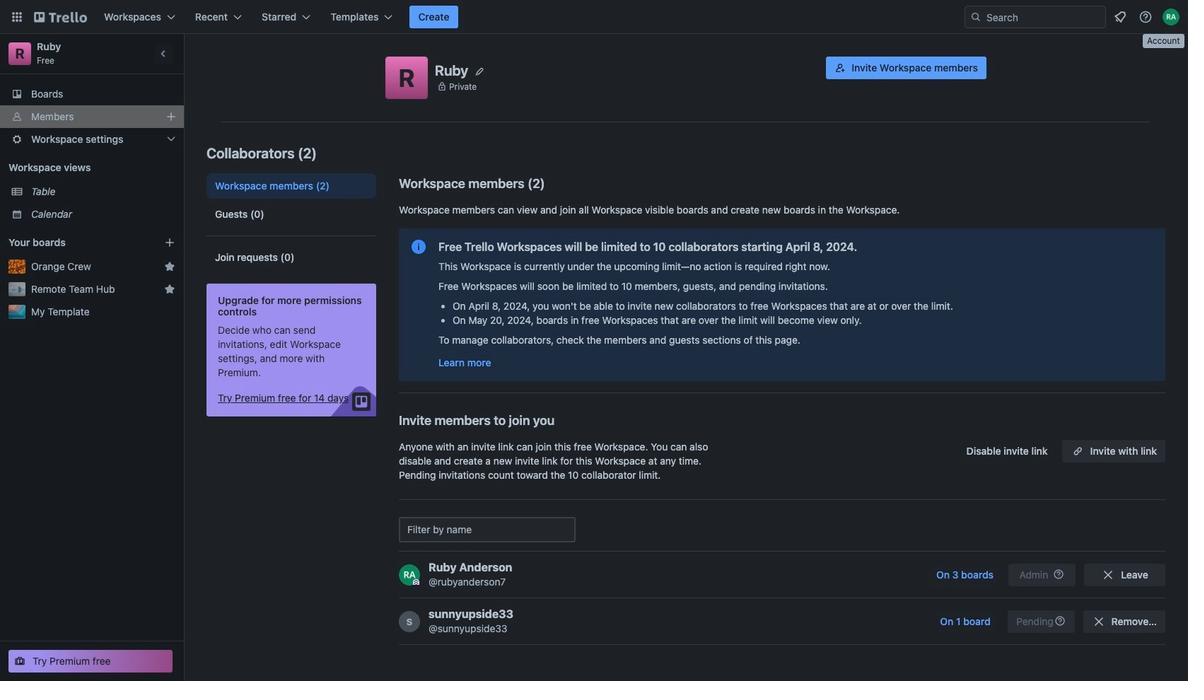 Task type: describe. For each thing, give the bounding box(es) containing it.
1 vertical spatial ruby anderson (rubyanderson7) image
[[399, 564, 420, 586]]

0 notifications image
[[1112, 8, 1129, 25]]

1 starred icon image from the top
[[164, 261, 175, 272]]

your boards with 3 items element
[[8, 234, 143, 251]]

add board image
[[164, 237, 175, 248]]

2 starred icon image from the top
[[164, 284, 175, 295]]

workspace navigation collapse icon image
[[154, 44, 174, 64]]

open information menu image
[[1139, 10, 1153, 24]]

back to home image
[[34, 6, 87, 28]]



Task type: vqa. For each thing, say whether or not it's contained in the screenshot.
text box
no



Task type: locate. For each thing, give the bounding box(es) containing it.
ruby anderson (rubyanderson7) image
[[1163, 8, 1180, 25], [399, 564, 420, 586]]

ruby anderson (rubyanderson7) image right open information menu icon
[[1163, 8, 1180, 25]]

1 horizontal spatial ruby anderson (rubyanderson7) image
[[1163, 8, 1180, 25]]

starred icon image
[[164, 261, 175, 272], [164, 284, 175, 295]]

primary element
[[0, 0, 1189, 34]]

0 horizontal spatial ruby anderson (rubyanderson7) image
[[399, 564, 420, 586]]

Filter by name text field
[[399, 517, 576, 543]]

sunnyupside33 (sunnyupside33) image
[[399, 611, 420, 632]]

search image
[[971, 11, 982, 23]]

ruby anderson (rubyanderson7) image up sunnyupside33 (sunnyupside33) image
[[399, 564, 420, 586]]

0 vertical spatial starred icon image
[[164, 261, 175, 272]]

1 vertical spatial starred icon image
[[164, 284, 175, 295]]

0 vertical spatial ruby anderson (rubyanderson7) image
[[1163, 8, 1180, 25]]

tooltip
[[1144, 34, 1185, 48]]

Search field
[[982, 7, 1106, 27]]



